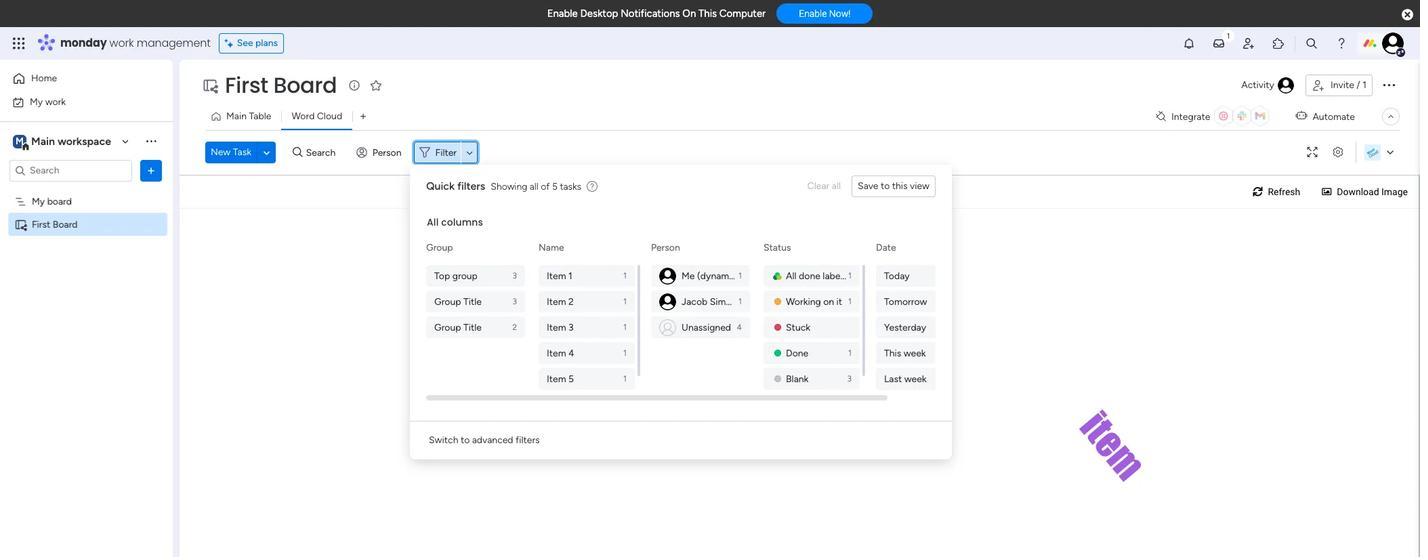 Task type: describe. For each thing, give the bounding box(es) containing it.
main for main workspace
[[31, 135, 55, 147]]

2 inside group group
[[513, 323, 517, 332]]

switch to advanced filters
[[429, 434, 540, 446]]

title for 3
[[464, 296, 482, 307]]

my board
[[32, 196, 72, 207]]

item 2
[[547, 296, 574, 307]]

jacob
[[682, 296, 708, 307]]

management
[[137, 35, 211, 51]]

item 3
[[547, 322, 574, 333]]

main for main table
[[226, 110, 247, 122]]

see plans button
[[219, 33, 284, 54]]

First Board field
[[222, 70, 340, 100]]

1 horizontal spatial options image
[[1381, 76, 1398, 93]]

0 vertical spatial this
[[699, 7, 717, 20]]

tomorrow
[[884, 296, 927, 307]]

work for my
[[45, 96, 66, 107]]

filter button
[[414, 142, 478, 163]]

name group
[[539, 265, 638, 390]]

3 inside the name group
[[569, 322, 574, 333]]

dapulse close image
[[1402, 8, 1414, 22]]

enable for enable now!
[[799, 8, 827, 19]]

person group
[[651, 265, 753, 338]]

1 inside button
[[1363, 79, 1367, 91]]

word
[[292, 110, 315, 122]]

all inside button
[[832, 180, 841, 192]]

notifications
[[621, 7, 680, 20]]

save to this view button
[[852, 176, 936, 197]]

enable now! button
[[777, 4, 873, 24]]

settings image
[[1328, 147, 1349, 158]]

title for 2
[[464, 322, 482, 333]]

working on it
[[786, 296, 843, 307]]

person inside popup button
[[373, 147, 402, 158]]

quick filters showing all of 5 tasks
[[426, 180, 582, 192]]

filters inside button
[[516, 434, 540, 446]]

showing
[[491, 181, 528, 192]]

working
[[786, 296, 821, 307]]

this
[[892, 180, 908, 192]]

item 1
[[547, 270, 573, 282]]

1 horizontal spatial first board
[[225, 70, 337, 100]]

group title for 3
[[434, 296, 482, 307]]

activity button
[[1236, 75, 1301, 96]]

name
[[539, 242, 564, 253]]

automate
[[1313, 111, 1356, 122]]

word cloud
[[292, 110, 342, 122]]

item 4
[[547, 347, 575, 359]]

switch to advanced filters button
[[424, 430, 545, 451]]

integrate
[[1172, 111, 1211, 122]]

done
[[786, 347, 809, 359]]

workspace
[[58, 135, 111, 147]]

desktop
[[580, 7, 618, 20]]

save to this view
[[858, 180, 930, 192]]

home button
[[8, 68, 146, 89]]

arrow down image
[[462, 144, 478, 161]]

monday work management
[[60, 35, 211, 51]]

save
[[858, 180, 879, 192]]

list box containing my board
[[0, 187, 173, 419]]

main table
[[226, 110, 271, 122]]

board
[[47, 196, 72, 207]]

group
[[453, 270, 478, 282]]

invite / 1
[[1331, 79, 1367, 91]]

item for item 2
[[547, 296, 566, 307]]

search everything image
[[1305, 37, 1319, 50]]

enable now!
[[799, 8, 851, 19]]

invite
[[1331, 79, 1355, 91]]

date
[[876, 242, 896, 253]]

v2 search image
[[293, 145, 303, 160]]

5 inside the name group
[[569, 373, 574, 385]]

done
[[799, 270, 821, 282]]

1 horizontal spatial board
[[273, 70, 337, 100]]

activity
[[1242, 79, 1275, 91]]

item 5
[[547, 373, 574, 385]]

workspace options image
[[144, 134, 158, 148]]

notifications image
[[1183, 37, 1196, 50]]

all inside quick filters showing all of 5 tasks
[[530, 181, 539, 192]]

simon
[[710, 296, 737, 307]]

new task button
[[205, 142, 257, 163]]

me
[[682, 270, 695, 282]]

3 left item 2
[[513, 297, 517, 306]]

(dynamic)
[[697, 270, 740, 282]]

enable for enable desktop notifications on this computer
[[547, 7, 578, 20]]

apps image
[[1272, 37, 1286, 50]]

invite / 1 button
[[1306, 75, 1373, 96]]

table
[[249, 110, 271, 122]]

task
[[233, 146, 251, 158]]

workspace selection element
[[13, 133, 113, 151]]

blank
[[786, 373, 809, 385]]

computer
[[720, 7, 766, 20]]

week for this week
[[904, 347, 926, 359]]

this inside date group
[[884, 347, 902, 359]]

invite members image
[[1242, 37, 1256, 50]]

advanced
[[472, 434, 513, 446]]

person inside all columns 'dialog'
[[651, 242, 680, 253]]

status
[[764, 242, 791, 253]]

jacob simon image
[[659, 293, 676, 310]]

0 horizontal spatial board
[[53, 219, 78, 230]]

3 inside status group
[[848, 374, 852, 384]]

first board inside list box
[[32, 219, 78, 230]]

my for my work
[[30, 96, 43, 107]]

jacob simon image inside person group
[[659, 267, 676, 284]]

group title for 2
[[434, 322, 482, 333]]

last
[[884, 373, 902, 385]]

this week
[[884, 347, 926, 359]]

open full screen image
[[1302, 147, 1324, 158]]



Task type: vqa. For each thing, say whether or not it's contained in the screenshot.
14TH
no



Task type: locate. For each thing, give the bounding box(es) containing it.
1 horizontal spatial work
[[109, 35, 134, 51]]

filter
[[435, 147, 457, 158]]

0 horizontal spatial to
[[461, 434, 470, 446]]

my work
[[30, 96, 66, 107]]

clear
[[808, 180, 830, 192]]

week up last week
[[904, 347, 926, 359]]

1 horizontal spatial first
[[225, 70, 268, 100]]

2 item from the top
[[547, 296, 566, 307]]

4 up item 5
[[569, 347, 575, 359]]

inbox image
[[1212, 37, 1226, 50]]

all done labels
[[786, 270, 847, 282]]

0 vertical spatial my
[[30, 96, 43, 107]]

1 vertical spatial main
[[31, 135, 55, 147]]

0 vertical spatial board
[[273, 70, 337, 100]]

0 horizontal spatial enable
[[547, 7, 578, 20]]

0 horizontal spatial this
[[699, 7, 717, 20]]

1 vertical spatial all
[[786, 270, 797, 282]]

enable inside enable now! button
[[799, 8, 827, 19]]

view
[[910, 180, 930, 192]]

/
[[1357, 79, 1361, 91]]

list box
[[0, 187, 173, 419]]

first board up table
[[225, 70, 337, 100]]

monday
[[60, 35, 107, 51]]

m
[[16, 135, 24, 147]]

item
[[547, 270, 566, 282], [547, 296, 566, 307], [547, 322, 566, 333], [547, 347, 566, 359], [547, 373, 566, 385]]

0 vertical spatial shareable board image
[[202, 77, 218, 94]]

all right clear
[[832, 180, 841, 192]]

of
[[541, 181, 550, 192]]

0 vertical spatial group title
[[434, 296, 482, 307]]

3 left last
[[848, 374, 852, 384]]

title
[[464, 296, 482, 307], [464, 322, 482, 333]]

add view image
[[361, 111, 366, 122]]

my work button
[[8, 91, 146, 113]]

1 horizontal spatial to
[[881, 180, 890, 192]]

all
[[832, 180, 841, 192], [530, 181, 539, 192]]

enable left desktop
[[547, 7, 578, 20]]

1 all from the left
[[832, 180, 841, 192]]

2 up item 3
[[569, 296, 574, 307]]

my down home
[[30, 96, 43, 107]]

options image right the /
[[1381, 76, 1398, 93]]

enable left the now! at the right top of the page
[[799, 8, 827, 19]]

Search field
[[303, 143, 343, 162]]

1 title from the top
[[464, 296, 482, 307]]

to for save
[[881, 180, 890, 192]]

0 vertical spatial to
[[881, 180, 890, 192]]

1 vertical spatial 5
[[569, 373, 574, 385]]

my left board
[[32, 196, 45, 207]]

1 vertical spatial week
[[905, 373, 927, 385]]

new task
[[211, 146, 251, 158]]

group for 3
[[434, 296, 461, 307]]

main table button
[[205, 106, 282, 127]]

board down board
[[53, 219, 78, 230]]

this
[[699, 7, 717, 20], [884, 347, 902, 359]]

main right the workspace icon
[[31, 135, 55, 147]]

0 horizontal spatial 4
[[569, 347, 575, 359]]

item down the item 1
[[547, 296, 566, 307]]

group title
[[434, 296, 482, 307], [434, 322, 482, 333]]

work inside button
[[45, 96, 66, 107]]

2 vertical spatial group
[[434, 322, 461, 333]]

2 left item 3
[[513, 323, 517, 332]]

main inside workspace selection element
[[31, 135, 55, 147]]

to inside switch to advanced filters button
[[461, 434, 470, 446]]

main
[[226, 110, 247, 122], [31, 135, 55, 147]]

1 horizontal spatial person
[[651, 242, 680, 253]]

0 horizontal spatial first
[[32, 219, 50, 230]]

1 vertical spatial jacob simon image
[[659, 267, 676, 284]]

1 vertical spatial group title
[[434, 322, 482, 333]]

tasks
[[560, 181, 582, 192]]

1 image
[[1223, 28, 1235, 43]]

week for last week
[[905, 373, 927, 385]]

work down home
[[45, 96, 66, 107]]

0 vertical spatial 2
[[569, 296, 574, 307]]

3
[[513, 271, 517, 281], [513, 297, 517, 306], [569, 322, 574, 333], [848, 374, 852, 384]]

my inside button
[[30, 96, 43, 107]]

all left the columns on the top left
[[427, 216, 439, 229]]

2 title from the top
[[464, 322, 482, 333]]

4 item from the top
[[547, 347, 566, 359]]

0 vertical spatial group
[[426, 242, 453, 253]]

first board down my board
[[32, 219, 78, 230]]

0 horizontal spatial all
[[530, 181, 539, 192]]

1 vertical spatial first board
[[32, 219, 78, 230]]

clear all
[[808, 180, 841, 192]]

0 horizontal spatial shareable board image
[[14, 218, 27, 231]]

me (dynamic)
[[682, 270, 740, 282]]

see plans
[[237, 37, 278, 49]]

board
[[273, 70, 337, 100], [53, 219, 78, 230]]

item down item 3
[[547, 347, 566, 359]]

1 horizontal spatial shareable board image
[[202, 77, 218, 94]]

5 inside quick filters showing all of 5 tasks
[[552, 181, 558, 192]]

group
[[426, 242, 453, 253], [434, 296, 461, 307], [434, 322, 461, 333]]

1 vertical spatial this
[[884, 347, 902, 359]]

learn more image
[[587, 180, 598, 193]]

1 horizontal spatial enable
[[799, 8, 827, 19]]

group for 2
[[434, 322, 461, 333]]

all
[[427, 216, 439, 229], [786, 270, 797, 282]]

home
[[31, 73, 57, 84]]

item up item 2
[[547, 270, 566, 282]]

switch
[[429, 434, 458, 446]]

item for item 1
[[547, 270, 566, 282]]

to inside save to this view button
[[881, 180, 890, 192]]

3 up item 4
[[569, 322, 574, 333]]

labels
[[823, 270, 847, 282]]

0 vertical spatial all
[[427, 216, 439, 229]]

4 inside person group
[[737, 323, 742, 332]]

1 horizontal spatial all
[[786, 270, 797, 282]]

0 vertical spatial work
[[109, 35, 134, 51]]

1 vertical spatial 2
[[513, 323, 517, 332]]

1 group title from the top
[[434, 296, 482, 307]]

0 vertical spatial options image
[[1381, 76, 1398, 93]]

4
[[737, 323, 742, 332], [569, 347, 575, 359]]

1 vertical spatial to
[[461, 434, 470, 446]]

top
[[434, 270, 450, 282]]

item for item 4
[[547, 347, 566, 359]]

all for all columns
[[427, 216, 439, 229]]

item for item 3
[[547, 322, 566, 333]]

0 vertical spatial 5
[[552, 181, 558, 192]]

1 horizontal spatial jacob simon image
[[1383, 33, 1404, 54]]

0 vertical spatial first
[[225, 70, 268, 100]]

1 horizontal spatial 2
[[569, 296, 574, 307]]

week
[[904, 347, 926, 359], [905, 373, 927, 385]]

week right last
[[905, 373, 927, 385]]

to
[[881, 180, 890, 192], [461, 434, 470, 446]]

top group
[[434, 270, 478, 282]]

see
[[237, 37, 253, 49]]

0 horizontal spatial 5
[[552, 181, 558, 192]]

filters right advanced
[[516, 434, 540, 446]]

0 horizontal spatial options image
[[144, 164, 158, 177]]

0 horizontal spatial all
[[427, 216, 439, 229]]

options image
[[1381, 76, 1398, 93], [144, 164, 158, 177]]

plans
[[256, 37, 278, 49]]

first
[[225, 70, 268, 100], [32, 219, 50, 230]]

3 item from the top
[[547, 322, 566, 333]]

1 vertical spatial 4
[[569, 347, 575, 359]]

filters right quick
[[457, 180, 485, 192]]

person up jacob simon icon
[[651, 242, 680, 253]]

Search in workspace field
[[28, 163, 113, 178]]

1 vertical spatial group
[[434, 296, 461, 307]]

0 vertical spatial 4
[[737, 323, 742, 332]]

1 vertical spatial filters
[[516, 434, 540, 446]]

work right "monday"
[[109, 35, 134, 51]]

today
[[884, 270, 910, 282]]

item for item 5
[[547, 373, 566, 385]]

1 vertical spatial first
[[32, 219, 50, 230]]

my for my board
[[32, 196, 45, 207]]

2 group title from the top
[[434, 322, 482, 333]]

1 vertical spatial title
[[464, 322, 482, 333]]

date group
[[876, 265, 975, 518]]

all left of
[[530, 181, 539, 192]]

status group
[[764, 265, 863, 390]]

all columns
[[427, 216, 483, 229]]

main workspace
[[31, 135, 111, 147]]

shareable board image
[[202, 77, 218, 94], [14, 218, 27, 231]]

1 vertical spatial shareable board image
[[14, 218, 27, 231]]

last week
[[884, 373, 927, 385]]

0 horizontal spatial person
[[373, 147, 402, 158]]

4 right "unassigned"
[[737, 323, 742, 332]]

work for monday
[[109, 35, 134, 51]]

1 vertical spatial person
[[651, 242, 680, 253]]

0 horizontal spatial jacob simon image
[[659, 267, 676, 284]]

now!
[[829, 8, 851, 19]]

0 vertical spatial main
[[226, 110, 247, 122]]

item down item 4
[[547, 373, 566, 385]]

1
[[1363, 79, 1367, 91], [569, 270, 573, 282], [624, 271, 627, 281], [739, 271, 742, 281], [849, 271, 852, 281], [624, 297, 627, 306], [739, 297, 742, 306], [849, 297, 852, 306], [624, 323, 627, 332], [624, 348, 627, 358], [849, 348, 852, 358], [624, 374, 627, 384]]

5 down item 4
[[569, 373, 574, 385]]

1 vertical spatial work
[[45, 96, 66, 107]]

jacob simon image down dapulse close image
[[1383, 33, 1404, 54]]

1 vertical spatial my
[[32, 196, 45, 207]]

help image
[[1335, 37, 1349, 50]]

new
[[211, 146, 231, 158]]

to for switch
[[461, 434, 470, 446]]

my inside list box
[[32, 196, 45, 207]]

stuck
[[786, 322, 811, 333]]

3 left the item 1
[[513, 271, 517, 281]]

all for all done labels
[[786, 270, 797, 282]]

person left filter popup button
[[373, 147, 402, 158]]

1 horizontal spatial main
[[226, 110, 247, 122]]

person
[[373, 147, 402, 158], [651, 242, 680, 253]]

add to favorites image
[[370, 78, 383, 92]]

all left done at right
[[786, 270, 797, 282]]

person button
[[351, 142, 410, 163]]

filters
[[457, 180, 485, 192], [516, 434, 540, 446]]

2
[[569, 296, 574, 307], [513, 323, 517, 332]]

1 item from the top
[[547, 270, 566, 282]]

on
[[683, 7, 696, 20]]

0 horizontal spatial main
[[31, 135, 55, 147]]

on
[[824, 296, 834, 307]]

5 item from the top
[[547, 373, 566, 385]]

main left table
[[226, 110, 247, 122]]

0 vertical spatial person
[[373, 147, 402, 158]]

0 horizontal spatial first board
[[32, 219, 78, 230]]

0 vertical spatial title
[[464, 296, 482, 307]]

yesterday
[[884, 322, 926, 333]]

workspace image
[[13, 134, 26, 149]]

all inside status group
[[786, 270, 797, 282]]

first down my board
[[32, 219, 50, 230]]

collapse board header image
[[1386, 111, 1397, 122]]

work
[[109, 35, 134, 51], [45, 96, 66, 107]]

1 horizontal spatial 4
[[737, 323, 742, 332]]

to left this
[[881, 180, 890, 192]]

option
[[0, 189, 173, 192]]

item down item 2
[[547, 322, 566, 333]]

autopilot image
[[1296, 107, 1308, 125]]

1 horizontal spatial filters
[[516, 434, 540, 446]]

0 vertical spatial jacob simon image
[[1383, 33, 1404, 54]]

main inside button
[[226, 110, 247, 122]]

1 horizontal spatial all
[[832, 180, 841, 192]]

board up 'word'
[[273, 70, 337, 100]]

shareable board image inside list box
[[14, 218, 27, 231]]

show board description image
[[347, 79, 363, 92]]

it
[[837, 296, 843, 307]]

this right on
[[699, 7, 717, 20]]

options image down workspace options icon
[[144, 164, 158, 177]]

4 inside the name group
[[569, 347, 575, 359]]

1 horizontal spatial 5
[[569, 373, 574, 385]]

2 inside the name group
[[569, 296, 574, 307]]

0 horizontal spatial 2
[[513, 323, 517, 332]]

5 right of
[[552, 181, 558, 192]]

my
[[30, 96, 43, 107], [32, 196, 45, 207]]

cloud
[[317, 110, 342, 122]]

all columns dialog
[[410, 165, 989, 518]]

0 vertical spatial first board
[[225, 70, 337, 100]]

jacob simon
[[682, 296, 737, 307]]

1 vertical spatial board
[[53, 219, 78, 230]]

clear all button
[[802, 176, 847, 197]]

1 vertical spatial options image
[[144, 164, 158, 177]]

unassigned
[[682, 322, 731, 333]]

columns
[[441, 216, 483, 229]]

2 all from the left
[[530, 181, 539, 192]]

angle down image
[[263, 147, 270, 158]]

0 vertical spatial filters
[[457, 180, 485, 192]]

select product image
[[12, 37, 26, 50]]

quick
[[426, 180, 455, 192]]

jacob simon image left me
[[659, 267, 676, 284]]

0 horizontal spatial work
[[45, 96, 66, 107]]

word cloud button
[[282, 106, 352, 127]]

enable desktop notifications on this computer
[[547, 7, 766, 20]]

first up "main table"
[[225, 70, 268, 100]]

dapulse integrations image
[[1156, 111, 1166, 122]]

group group
[[426, 265, 528, 338]]

to right switch
[[461, 434, 470, 446]]

this up last
[[884, 347, 902, 359]]

0 horizontal spatial filters
[[457, 180, 485, 192]]

1 horizontal spatial this
[[884, 347, 902, 359]]

first board
[[225, 70, 337, 100], [32, 219, 78, 230]]

0 vertical spatial week
[[904, 347, 926, 359]]

jacob simon image
[[1383, 33, 1404, 54], [659, 267, 676, 284]]



